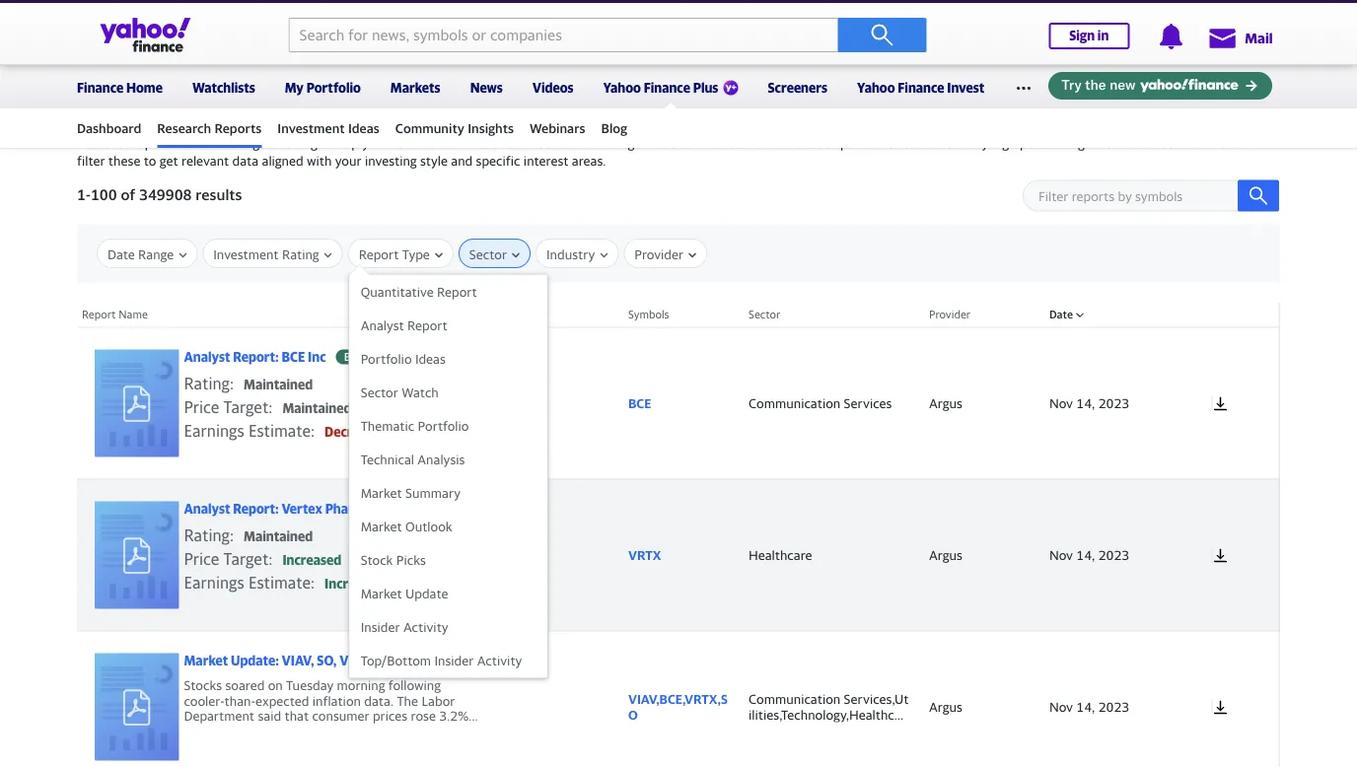 Task type: vqa. For each thing, say whether or not it's contained in the screenshot.
first Provider element from the top of the page
yes



Task type: locate. For each thing, give the bounding box(es) containing it.
1 : from the top
[[230, 374, 234, 393]]

0 vertical spatial estimate:
[[249, 422, 315, 440]]

1 vertical spatial sector
[[361, 385, 398, 400]]

2 estimate: from the top
[[249, 574, 315, 592]]

sector for sector watch
[[361, 385, 398, 400]]

report type
[[359, 247, 430, 262]]

analyst report: vertex pharmaceuticals, inc. rating : maintained price target: increased earnings estimate: increased
[[184, 501, 454, 592]]

0 vertical spatial 2023
[[1099, 395, 1130, 411]]

2 report: from the top
[[233, 501, 279, 517]]

ideas for investment ideas
[[348, 120, 380, 136]]

search image
[[1249, 186, 1269, 206]]

0 horizontal spatial ideas
[[348, 120, 380, 136]]

1 horizontal spatial activity
[[477, 653, 522, 668]]

2 14, from the top
[[1077, 547, 1095, 563]]

0 vertical spatial nov
[[1050, 395, 1073, 411]]

1 horizontal spatial to
[[680, 136, 693, 151]]

3 finance from the left
[[898, 80, 945, 95]]

1 yahoo from the left
[[603, 80, 641, 95]]

rating right "analyst report: vertex pharmaceuticals, inc." image
[[184, 526, 230, 545]]

finance left plus
[[644, 80, 691, 95]]

report
[[359, 247, 399, 262]]

analyst
[[361, 318, 404, 333], [184, 350, 230, 365], [184, 501, 230, 517]]

price right "analyst report: vertex pharmaceuticals, inc." image
[[184, 550, 219, 569]]

1 vertical spatial 14,
[[1077, 547, 1095, 563]]

report up analyst report button on the left of the page
[[437, 284, 477, 299]]

portfolio up sector watch
[[361, 351, 412, 367]]

0 horizontal spatial yahoo
[[603, 80, 641, 95]]

research down dashboard at the top of the page
[[77, 136, 130, 151]]

webinars
[[530, 120, 586, 136]]

navigation containing finance home
[[0, 62, 1358, 148]]

sign in
[[1070, 28, 1109, 43]]

specific
[[476, 153, 520, 169]]

research reports
[[77, 104, 224, 126], [157, 120, 262, 136]]

sector button
[[469, 240, 520, 269]]

1 vertical spatial date
[[1050, 308, 1073, 321]]

report: inside analyst report: vertex pharmaceuticals, inc. rating : maintained price target: increased earnings estimate: increased
[[233, 501, 279, 517]]

earnings right analyst report: bce inc image
[[184, 422, 244, 440]]

name
[[119, 308, 148, 321]]

0 vertical spatial these
[[645, 136, 677, 151]]

0 vertical spatial sector
[[749, 308, 781, 321]]

target:
[[224, 398, 273, 417], [224, 550, 273, 569]]

rating down analyst report: bce inc
[[184, 374, 230, 393]]

these right blog link at the top
[[645, 136, 677, 151]]

portfolio for my portfolio
[[307, 80, 361, 95]]

1 nov 14, 2023 from the top
[[1050, 395, 1130, 411]]

0 vertical spatial to
[[680, 136, 693, 151]]

provider
[[635, 247, 684, 262]]

s&p 500 link
[[77, 16, 127, 32]]

2 rating from the top
[[184, 526, 230, 545]]

0 vertical spatial activity
[[403, 620, 449, 635]]

research down finance home
[[77, 104, 154, 126]]

stock
[[361, 552, 393, 568]]

activity down insider activity button
[[477, 653, 522, 668]]

maintained
[[244, 377, 313, 392], [283, 401, 352, 416], [244, 529, 313, 544]]

0 vertical spatial bce
[[282, 350, 305, 365]]

report name
[[82, 308, 148, 321]]

research reports up from in the left of the page
[[157, 120, 262, 136]]

1 14, from the top
[[1077, 395, 1095, 411]]

yahoo finance plus link
[[603, 67, 738, 109]]

0 vertical spatial ideas
[[348, 120, 380, 136]]

style
[[420, 153, 448, 169]]

3 2023 from the top
[[1099, 699, 1130, 715]]

1 vertical spatial target:
[[224, 550, 273, 569]]

0 vertical spatial insider
[[361, 620, 400, 635]]

1 vertical spatial insider
[[434, 653, 474, 668]]

earnings right "analyst report: vertex pharmaceuticals, inc." image
[[184, 574, 244, 592]]

: inside analyst report: vertex pharmaceuticals, inc. rating : maintained price target: increased earnings estimate: increased
[[230, 526, 234, 545]]

estimate: left decreased
[[249, 422, 315, 440]]

analyst right analyst report: bce inc image
[[184, 350, 230, 365]]

0 horizontal spatial insider
[[361, 620, 400, 635]]

market
[[361, 485, 402, 501], [361, 519, 402, 534], [361, 586, 402, 601], [184, 653, 228, 669]]

estimate: inside analyst report: vertex pharmaceuticals, inc. rating : maintained price target: increased earnings estimate: increased
[[249, 574, 315, 592]]

sector
[[469, 247, 507, 262]]

insider up top/bottom
[[361, 620, 400, 635]]

maintained up decreased
[[283, 401, 352, 416]]

0 vertical spatial report:
[[233, 350, 279, 365]]

0 vertical spatial earnings
[[184, 422, 244, 440]]

price
[[184, 398, 219, 417], [184, 550, 219, 569]]

analyst for analyst report: bce inc
[[184, 350, 230, 365]]

analyst report: vertex pharmaceuticals, inc. image
[[94, 501, 179, 609]]

yahoo up blog link at the top
[[603, 80, 641, 95]]

analyst report: bce inc image
[[94, 350, 179, 457]]

market left update:
[[184, 653, 228, 669]]

investment left rating
[[213, 247, 279, 262]]

2 2023 from the top
[[1099, 547, 1130, 563]]

notifications image
[[1158, 24, 1184, 49]]

0 horizontal spatial and
[[451, 153, 473, 169]]

analyst inside analyst report: vertex pharmaceuticals, inc. rating : maintained price target: increased earnings estimate: increased
[[184, 501, 230, 517]]

1 vertical spatial communication
[[749, 692, 841, 707]]

earnings
[[184, 422, 244, 440], [184, 574, 244, 592]]

blog link
[[601, 111, 637, 145]]

market up pharmaceuticals, on the left
[[361, 485, 402, 501]]

100
[[91, 185, 117, 203]]

1 provider element from the top
[[919, 327, 1040, 479]]

1 vertical spatial ideas
[[415, 351, 446, 367]]

earnings inside analyst report: vertex pharmaceuticals, inc. rating : maintained price target: increased earnings estimate: increased
[[184, 574, 244, 592]]

1-100 of 349908 results
[[77, 185, 242, 203]]

insider inside top/bottom insider activity button
[[434, 653, 474, 668]]

1 vertical spatial and
[[451, 153, 473, 169]]

watch
[[402, 385, 439, 400]]

0 horizontal spatial finance
[[77, 80, 124, 95]]

argus for communication services,ut ilities,technology,healthcar e
[[929, 699, 963, 715]]

2 earnings from the top
[[184, 574, 244, 592]]

price right analyst report: bce inc image
[[184, 398, 219, 417]]

provider
[[929, 308, 971, 321]]

analyst right "analyst report: vertex pharmaceuticals, inc." image
[[184, 501, 230, 517]]

argus inside research reports from morningstar & argus help you make better investment decisions. leverage these to understand future stock performance and identify high performing investment ideas. you can also filter these to get relevant data aligned with your investing style and specific interest areas.
[[297, 136, 331, 151]]

2 vertical spatial portfolio
[[418, 418, 469, 434]]

date inside button
[[108, 247, 135, 262]]

report
[[437, 284, 477, 299], [82, 308, 116, 321], [408, 318, 448, 333]]

1 vertical spatial bce
[[628, 396, 652, 411]]

2 vertical spatial 14,
[[1077, 699, 1095, 715]]

2 horizontal spatial bce
[[628, 396, 652, 411]]

1 horizontal spatial yahoo
[[857, 80, 895, 95]]

report: for analyst report: vertex pharmaceuticals, inc. rating : maintained price target: increased earnings estimate: increased
[[233, 501, 279, 517]]

0 horizontal spatial date
[[108, 247, 135, 262]]

my portfolio
[[285, 80, 361, 95]]

reports up morningstar
[[215, 120, 262, 136]]

1 horizontal spatial investment
[[461, 136, 526, 151]]

0 vertical spatial communication
[[749, 396, 841, 411]]

2 yahoo from the left
[[857, 80, 895, 95]]

your
[[335, 153, 362, 169]]

1 vertical spatial activity
[[477, 653, 522, 668]]

1 vertical spatial rating
[[184, 526, 230, 545]]

market for market outlook
[[361, 519, 402, 534]]

2 price from the top
[[184, 550, 219, 569]]

insider down insider activity button
[[434, 653, 474, 668]]

1 horizontal spatial sector
[[749, 308, 781, 321]]

1 price from the top
[[184, 398, 219, 417]]

estimate: down vertex
[[249, 574, 315, 592]]

these
[[645, 136, 677, 151], [108, 153, 140, 169]]

analyst for analyst report: vertex pharmaceuticals, inc. rating : maintained price target: increased earnings estimate: increased
[[184, 501, 230, 517]]

activity down "update"
[[403, 620, 449, 635]]

0 vertical spatial price
[[184, 398, 219, 417]]

0 vertical spatial 14,
[[1077, 395, 1095, 411]]

data
[[232, 153, 259, 169]]

investment left ideas.
[[1088, 136, 1154, 151]]

analyst down the quantitative
[[361, 318, 404, 333]]

0 vertical spatial nov 14, 2023
[[1050, 395, 1130, 411]]

quantitative report
[[361, 284, 477, 299]]

2 vertical spatial 2023
[[1099, 699, 1130, 715]]

bce down symbols
[[628, 396, 652, 411]]

in
[[1098, 28, 1109, 43]]

2 : from the top
[[230, 526, 234, 545]]

to down the reports on the top left
[[144, 153, 156, 169]]

2 finance from the left
[[644, 80, 691, 95]]

so,
[[317, 653, 337, 669]]

make
[[387, 136, 418, 151]]

0 vertical spatial :
[[230, 374, 234, 393]]

maintained down analyst report: bce inc
[[244, 377, 313, 392]]

search image
[[871, 23, 894, 47]]

market down stock
[[361, 586, 402, 601]]

decreased
[[325, 425, 388, 440]]

2 nov 14, 2023 from the top
[[1050, 547, 1130, 563]]

2 provider element from the top
[[919, 479, 1040, 631]]

finance up dashboard at the top of the page
[[77, 80, 124, 95]]

ideas up you
[[348, 120, 380, 136]]

type
[[402, 247, 430, 262]]

2 vertical spatial maintained
[[244, 529, 313, 544]]

1 vertical spatial portfolio
[[361, 351, 412, 367]]

1 2023 from the top
[[1099, 395, 1130, 411]]

inc
[[308, 350, 326, 365]]

report inside button
[[437, 284, 477, 299]]

these right filter at the left top
[[108, 153, 140, 169]]

0 horizontal spatial sector
[[361, 385, 398, 400]]

1 earnings from the top
[[184, 422, 244, 440]]

rating inside rating : maintained price target: maintained earnings estimate: decreased
[[184, 374, 230, 393]]

previous image
[[1231, 28, 1261, 57]]

0 horizontal spatial to
[[144, 153, 156, 169]]

0 horizontal spatial bce
[[282, 350, 305, 365]]

2 vertical spatial bce
[[380, 653, 404, 669]]

&
[[285, 136, 294, 151]]

top/bottom insider activity button
[[350, 644, 547, 678]]

1-
[[77, 185, 91, 203]]

nov 14, 2023 for target:
[[1050, 395, 1130, 411]]

3 provider element from the top
[[919, 631, 1040, 768]]

1 target: from the top
[[224, 398, 273, 417]]

you
[[362, 136, 384, 151]]

stock
[[806, 136, 837, 151]]

finance left invest
[[898, 80, 945, 95]]

maintained down vertex
[[244, 529, 313, 544]]

portfolio up analysis
[[418, 418, 469, 434]]

1 horizontal spatial finance
[[644, 80, 691, 95]]

report: left vertex
[[233, 501, 279, 517]]

1 vertical spatial nov
[[1050, 547, 1073, 563]]

1 vertical spatial :
[[230, 526, 234, 545]]

2 vertical spatial nov 14, 2023
[[1050, 699, 1130, 715]]

0 horizontal spatial investment
[[213, 247, 279, 262]]

argus for healthcare
[[929, 547, 963, 563]]

1 vertical spatial 2023
[[1099, 547, 1130, 563]]

analyst inside button
[[361, 318, 404, 333]]

quantitative report button
[[350, 275, 547, 309]]

nov
[[1050, 395, 1073, 411], [1050, 547, 1073, 563], [1050, 699, 1073, 715]]

market down pharmaceuticals, on the left
[[361, 519, 402, 534]]

yahoo finance invest
[[857, 80, 985, 95]]

provider element
[[919, 327, 1040, 479], [919, 479, 1040, 631], [919, 631, 1040, 768]]

finance home
[[77, 80, 163, 95]]

report: for analyst report: bce inc
[[233, 350, 279, 365]]

0 vertical spatial date
[[108, 247, 135, 262]]

1 horizontal spatial bce
[[380, 653, 404, 669]]

ideas up 'watch'
[[415, 351, 446, 367]]

and right style
[[451, 153, 473, 169]]

1 horizontal spatial ideas
[[415, 351, 446, 367]]

communication left services
[[749, 396, 841, 411]]

bce left inc
[[282, 350, 305, 365]]

ideas inside button
[[415, 351, 446, 367]]

1 vertical spatial earnings
[[184, 574, 244, 592]]

reports inside navigation
[[215, 120, 262, 136]]

home
[[126, 80, 163, 95]]

: down analyst report: bce inc
[[230, 374, 234, 393]]

1 nov from the top
[[1050, 395, 1073, 411]]

1 rating from the top
[[184, 374, 230, 393]]

ideas.
[[1157, 136, 1190, 151]]

14, for inc.
[[1077, 547, 1095, 563]]

rating inside analyst report: vertex pharmaceuticals, inc. rating : maintained price target: increased earnings estimate: increased
[[184, 526, 230, 545]]

increased down vertex
[[283, 553, 342, 568]]

Search for news, symbols or companies text field
[[289, 18, 838, 52]]

investment down the insights
[[461, 136, 526, 151]]

outlook
[[406, 519, 453, 534]]

2023 for inc.
[[1099, 547, 1130, 563]]

1 horizontal spatial insider
[[434, 653, 474, 668]]

oil
[[890, 16, 906, 32]]

communication inside communication services,ut ilities,technology,healthcar e
[[749, 692, 841, 707]]

date for date range
[[108, 247, 135, 262]]

understand
[[696, 136, 763, 151]]

services,ut
[[844, 692, 909, 707]]

0 vertical spatial analyst
[[361, 318, 404, 333]]

sector inside sector watch button
[[361, 385, 398, 400]]

1 horizontal spatial date
[[1050, 308, 1073, 321]]

0 vertical spatial portfolio
[[307, 80, 361, 95]]

0 horizontal spatial these
[[108, 153, 140, 169]]

: right "analyst report: vertex pharmaceuticals, inc." image
[[230, 526, 234, 545]]

navigation
[[0, 62, 1358, 148]]

and left identify
[[919, 136, 941, 151]]

research reports inside navigation
[[157, 120, 262, 136]]

2 vertical spatial analyst
[[184, 501, 230, 517]]

services
[[844, 396, 892, 411]]

viav,bce,vrtx,s o
[[628, 692, 728, 722]]

report left name
[[82, 308, 116, 321]]

1 communication from the top
[[749, 396, 841, 411]]

activity
[[403, 620, 449, 635], [477, 653, 522, 668]]

premium yahoo finance logo image
[[724, 80, 738, 95]]

nasdaq
[[464, 16, 509, 32]]

stock picks
[[361, 552, 426, 568]]

2 horizontal spatial investment
[[1088, 136, 1154, 151]]

report for quantitative report
[[437, 284, 477, 299]]

yahoo down search image
[[857, 80, 895, 95]]

finance
[[77, 80, 124, 95], [644, 80, 691, 95], [898, 80, 945, 95]]

analysis
[[418, 452, 465, 467]]

sector
[[749, 308, 781, 321], [361, 385, 398, 400]]

2 communication from the top
[[749, 692, 841, 707]]

market for market update
[[361, 586, 402, 601]]

yahoo inside yahoo finance invest link
[[857, 80, 895, 95]]

1 report: from the top
[[233, 350, 279, 365]]

investment inside button
[[213, 247, 279, 262]]

ideas for portfolio ideas
[[415, 351, 446, 367]]

ilities,technology,healthcar
[[749, 707, 906, 722]]

0 vertical spatial target:
[[224, 398, 273, 417]]

2 horizontal spatial finance
[[898, 80, 945, 95]]

1 estimate: from the top
[[249, 422, 315, 440]]

report down quantitative report
[[408, 318, 448, 333]]

communication services,ut ilities,technology,healthcar e
[[749, 692, 909, 738]]

news
[[470, 80, 503, 95]]

1 vertical spatial nov 14, 2023
[[1050, 547, 1130, 563]]

communication up ilities,technology,healthcar
[[749, 692, 841, 707]]

2 nov from the top
[[1050, 547, 1073, 563]]

1 vertical spatial report:
[[233, 501, 279, 517]]

nov 14, 2023 for inc.
[[1050, 547, 1130, 563]]

portfolio right the my
[[307, 80, 361, 95]]

market inside button
[[361, 485, 402, 501]]

yahoo for yahoo finance invest
[[857, 80, 895, 95]]

yahoo
[[603, 80, 641, 95], [857, 80, 895, 95]]

screeners
[[768, 80, 828, 95]]

increased down stock
[[325, 576, 384, 592]]

bce right "vrtx,"
[[380, 653, 404, 669]]

1 vertical spatial price
[[184, 550, 219, 569]]

report: up rating : maintained price target: maintained earnings estimate: decreased
[[233, 350, 279, 365]]

3 14, from the top
[[1077, 699, 1095, 715]]

yahoo inside the 'yahoo finance plus' link
[[603, 80, 641, 95]]

1 vertical spatial analyst
[[184, 350, 230, 365]]

bullish
[[344, 351, 377, 363]]

2 vertical spatial nov
[[1050, 699, 1073, 715]]

to left understand
[[680, 136, 693, 151]]

1 vertical spatial estimate:
[[249, 574, 315, 592]]

2 target: from the top
[[224, 550, 273, 569]]

stock picks button
[[350, 544, 547, 577]]

report inside button
[[408, 318, 448, 333]]

1 horizontal spatial these
[[645, 136, 677, 151]]

0 vertical spatial and
[[919, 136, 941, 151]]

portfolio for thematic portfolio
[[418, 418, 469, 434]]

0 vertical spatial rating
[[184, 374, 230, 393]]

portfolio inside navigation
[[307, 80, 361, 95]]

filter
[[77, 153, 105, 169]]

you
[[1194, 136, 1215, 151]]

nov for inc.
[[1050, 547, 1073, 563]]

research up from in the left of the page
[[157, 120, 211, 136]]



Task type: describe. For each thing, give the bounding box(es) containing it.
1 vertical spatial to
[[144, 153, 156, 169]]

3 nov from the top
[[1050, 699, 1073, 715]]

viav,bce,vrtx,s
[[628, 692, 728, 707]]

market update button
[[350, 577, 547, 611]]

dashboard link
[[77, 111, 141, 145]]

pharmaceuticals,
[[325, 501, 429, 517]]

3 nov 14, 2023 from the top
[[1050, 699, 1130, 715]]

dow 30 link
[[271, 16, 315, 32]]

e
[[749, 723, 756, 738]]

also
[[1242, 136, 1266, 151]]

target: inside rating : maintained price target: maintained earnings estimate: decreased
[[224, 398, 273, 417]]

0 horizontal spatial activity
[[403, 620, 449, 635]]

future
[[766, 136, 803, 151]]

date range
[[108, 247, 174, 262]]

watchlists
[[192, 80, 255, 95]]

thematic portfolio
[[361, 418, 469, 434]]

dow
[[271, 16, 297, 32]]

markets
[[391, 80, 441, 95]]

1 vertical spatial these
[[108, 153, 140, 169]]

analyst report: bce inc
[[184, 350, 326, 365]]

vrtx link
[[628, 548, 729, 563]]

1 vertical spatial maintained
[[283, 401, 352, 416]]

webinars link
[[530, 111, 586, 145]]

target: inside analyst report: vertex pharmaceuticals, inc. rating : maintained price target: increased earnings estimate: increased
[[224, 550, 273, 569]]

s&p 500
[[77, 16, 127, 32]]

videos link
[[533, 67, 574, 105]]

vrtx
[[628, 548, 661, 563]]

help
[[334, 136, 359, 151]]

sector watch
[[361, 385, 439, 400]]

research reports down home
[[77, 104, 224, 126]]

date for date
[[1050, 308, 1073, 321]]

investment rating
[[213, 247, 319, 262]]

aligned
[[262, 153, 303, 169]]

of
[[121, 185, 135, 203]]

identify
[[944, 136, 989, 151]]

earnings inside rating : maintained price target: maintained earnings estimate: decreased
[[184, 422, 244, 440]]

market update
[[361, 586, 448, 601]]

technical analysis
[[361, 452, 465, 467]]

provider element for target:
[[919, 327, 1040, 479]]

dashboard
[[77, 120, 141, 136]]

community insights link
[[395, 111, 514, 145]]

provider element for inc.
[[919, 479, 1040, 631]]

investment
[[278, 120, 345, 136]]

market update: viav, so, vrtx, bce
[[184, 653, 404, 669]]

report for analyst report
[[408, 318, 448, 333]]

performance
[[841, 136, 916, 151]]

0 vertical spatial increased
[[283, 553, 342, 568]]

crude oil
[[851, 16, 906, 32]]

14, for target:
[[1077, 395, 1095, 411]]

viav,bce,vrtx,s o link
[[628, 692, 729, 723]]

research inside research reports from morningstar & argus help you make better investment decisions. leverage these to understand future stock performance and identify high performing investment ideas. you can also filter these to get relevant data aligned with your investing style and specific interest areas.
[[77, 136, 130, 151]]

sign in link
[[1049, 23, 1130, 49]]

finance for yahoo finance invest
[[898, 80, 945, 95]]

inc.
[[432, 501, 454, 517]]

analyst report button
[[350, 309, 547, 342]]

finance for yahoo finance plus
[[644, 80, 691, 95]]

sector for sector
[[749, 308, 781, 321]]

30
[[299, 16, 315, 32]]

market for market summary
[[361, 485, 402, 501]]

yahoo for yahoo finance plus
[[603, 80, 641, 95]]

analyst for analyst report
[[361, 318, 404, 333]]

rating : maintained price target: maintained earnings estimate: decreased
[[184, 374, 388, 440]]

try the new yahoo finance image
[[1049, 72, 1273, 100]]

thematic portfolio button
[[350, 409, 547, 443]]

high
[[992, 136, 1017, 151]]

market for market update: viav, so, vrtx, bce
[[184, 653, 228, 669]]

reports up from in the left of the page
[[158, 104, 224, 126]]

viav,
[[282, 653, 314, 669]]

maintained inside analyst report: vertex pharmaceuticals, inc. rating : maintained price target: increased earnings estimate: increased
[[244, 529, 313, 544]]

my portfolio link
[[285, 67, 361, 105]]

news link
[[470, 67, 503, 105]]

communication for communication services
[[749, 396, 841, 411]]

insider inside insider activity button
[[361, 620, 400, 635]]

Filter reports by symbols text field
[[1023, 180, 1270, 212]]

bce inside button
[[380, 653, 404, 669]]

reports
[[133, 136, 176, 151]]

russell 2000 link
[[658, 16, 733, 32]]

estimate: inside rating : maintained price target: maintained earnings estimate: decreased
[[249, 422, 315, 440]]

349908
[[139, 185, 192, 203]]

price inside rating : maintained price target: maintained earnings estimate: decreased
[[184, 398, 219, 417]]

update
[[406, 586, 448, 601]]

investment ideas
[[278, 120, 380, 136]]

community insights
[[395, 120, 514, 136]]

2023 for target:
[[1099, 395, 1130, 411]]

o
[[628, 707, 638, 722]]

mail link
[[1208, 20, 1273, 55]]

healthcare
[[749, 548, 812, 563]]

russell 2000
[[658, 16, 733, 32]]

insider activity button
[[350, 611, 547, 644]]

industry
[[547, 247, 595, 262]]

community
[[395, 120, 465, 136]]

sector watch button
[[350, 376, 547, 409]]

communication for communication services,ut ilities,technology,healthcar e
[[749, 692, 841, 707]]

relevant
[[182, 153, 229, 169]]

quantitative
[[361, 284, 434, 299]]

vertex
[[282, 501, 323, 517]]

market update: viav, so, vrtx, bce button
[[82, 642, 526, 768]]

500
[[103, 16, 127, 32]]

with
[[307, 153, 332, 169]]

areas.
[[572, 153, 606, 169]]

bce link
[[628, 396, 729, 411]]

summary
[[406, 485, 461, 501]]

price inside analyst report: vertex pharmaceuticals, inc. rating : maintained price target: increased earnings estimate: increased
[[184, 550, 219, 569]]

market summary button
[[350, 477, 547, 510]]

1 finance from the left
[[77, 80, 124, 95]]

0 vertical spatial maintained
[[244, 377, 313, 392]]

market update: viav, so, vrtx, bce image
[[94, 653, 179, 761]]

1 vertical spatial increased
[[325, 576, 384, 592]]

nov for target:
[[1050, 395, 1073, 411]]

provider button
[[635, 240, 697, 269]]

gold
[[1045, 16, 1072, 32]]

results
[[196, 185, 242, 203]]

finance home link
[[77, 67, 163, 105]]

: inside rating : maintained price target: maintained earnings estimate: decreased
[[230, 374, 234, 393]]

research inside navigation
[[157, 120, 211, 136]]

2000
[[702, 16, 733, 32]]

argus for communication services
[[929, 395, 963, 411]]

date range button
[[108, 240, 187, 269]]

decisions.
[[530, 136, 586, 151]]

market outlook button
[[350, 510, 547, 544]]

can
[[1218, 136, 1239, 151]]

rating
[[282, 247, 319, 262]]

next image
[[1255, 28, 1285, 57]]

performing
[[1020, 136, 1085, 151]]

1 horizontal spatial and
[[919, 136, 941, 151]]

videos
[[533, 80, 574, 95]]

get
[[160, 153, 178, 169]]

investment rating button
[[213, 240, 332, 269]]



